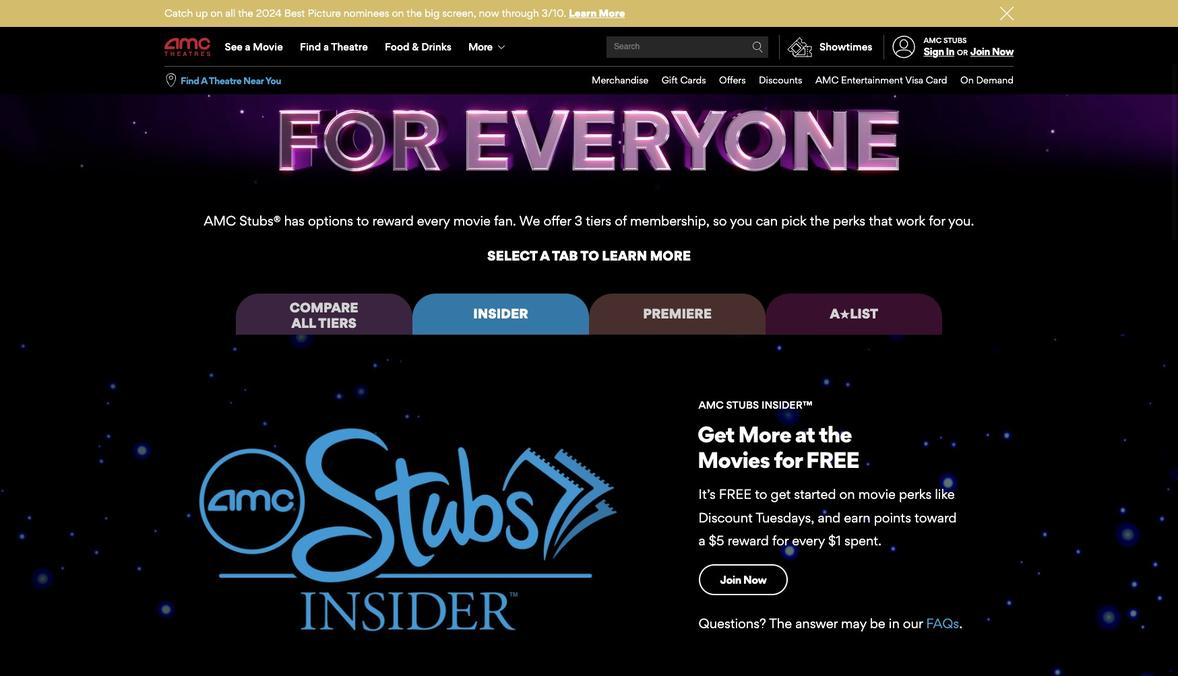 Task type: describe. For each thing, give the bounding box(es) containing it.
the inside get more at the movies for free
[[819, 422, 852, 449]]

to inside the it's free to get started on movie perks like discount tuesdays, and earn points toward a $5 reward for every $1 spent.
[[755, 487, 768, 503]]

questions? the answer may be in our faqs .
[[699, 617, 963, 633]]

answer
[[796, 617, 838, 633]]

insider link
[[413, 294, 589, 335]]

amc stubs sign in or join now
[[924, 36, 1014, 58]]

$5
[[709, 533, 724, 549]]

options
[[308, 213, 353, 229]]

the left the big at the left top of the page
[[407, 7, 422, 20]]

perks inside the it's free to get started on movie perks like discount tuesdays, and earn points toward a $5 reward for every $1 spent.
[[899, 487, 932, 503]]

stubs
[[727, 399, 759, 412]]

more button
[[460, 28, 517, 66]]

learn
[[602, 248, 647, 265]]

the right all
[[238, 7, 253, 20]]

stubs
[[944, 36, 967, 45]]

toward
[[915, 510, 957, 526]]

on demand link
[[948, 67, 1014, 94]]

showtimes link
[[779, 35, 873, 59]]

see a movie link
[[216, 28, 292, 66]]

amc for amc entertainment visa card
[[816, 74, 839, 86]]

1 horizontal spatial more
[[599, 7, 625, 20]]

faqs link
[[927, 617, 960, 633]]

drinks
[[421, 40, 452, 53]]

free inside get more at the movies for free
[[806, 447, 859, 474]]

nominees
[[344, 7, 389, 20]]

work
[[896, 213, 926, 229]]

you.
[[949, 213, 975, 229]]

and
[[818, 510, 841, 526]]

join now link
[[699, 565, 788, 596]]

in
[[946, 45, 955, 58]]

to
[[581, 248, 599, 265]]

a for theatre
[[201, 75, 207, 86]]

now
[[479, 7, 499, 20]]

premiere
[[643, 306, 712, 322]]

0 horizontal spatial to
[[357, 213, 369, 229]]

spent.
[[845, 533, 882, 549]]

up
[[196, 7, 208, 20]]

food
[[385, 40, 410, 53]]

now inside amc stubs sign in or join now
[[992, 45, 1014, 58]]

big
[[425, 7, 440, 20]]

sign
[[924, 45, 944, 58]]

learn more link
[[569, 7, 625, 20]]

0 vertical spatial for
[[929, 213, 946, 229]]

cards
[[681, 74, 706, 86]]

merchandise link
[[579, 67, 649, 94]]

showtimes
[[820, 40, 873, 53]]

like
[[935, 487, 955, 503]]

discount
[[699, 510, 753, 526]]

tiers
[[586, 213, 612, 229]]

sign in or join amc stubs element
[[884, 28, 1014, 66]]

select a tab to learn more
[[487, 248, 691, 265]]

offers link
[[706, 67, 746, 94]]

see a movie
[[225, 40, 283, 53]]

a★list link
[[766, 294, 943, 335]]

movie
[[253, 40, 283, 53]]

see
[[225, 40, 243, 53]]

entertainment
[[841, 74, 903, 86]]

submit search icon image
[[752, 42, 763, 53]]

search the AMC website text field
[[612, 42, 752, 52]]

you
[[265, 75, 281, 86]]

menu containing more
[[165, 28, 1014, 66]]

or
[[957, 48, 968, 57]]

screen,
[[442, 7, 476, 20]]

faqs
[[927, 617, 960, 633]]

free inside the it's free to get started on movie perks like discount tuesdays, and earn points toward a $5 reward for every $1 spent.
[[719, 487, 752, 503]]

2024
[[256, 7, 282, 20]]

find a theatre near you button
[[181, 74, 281, 87]]

can
[[756, 213, 778, 229]]

through
[[502, 7, 539, 20]]

insider
[[473, 306, 528, 322]]

amc for amc stubs sign in or join now
[[924, 36, 942, 45]]

0 vertical spatial reward
[[372, 213, 414, 229]]

best
[[284, 7, 305, 20]]

fan.
[[494, 213, 516, 229]]

so
[[713, 213, 727, 229]]

get
[[771, 487, 791, 503]]

select
[[487, 248, 538, 265]]

.
[[960, 617, 963, 633]]

tab
[[552, 248, 578, 265]]

find a theatre link
[[292, 28, 376, 66]]

for inside get more at the movies for free
[[774, 447, 803, 474]]

earn
[[844, 510, 871, 526]]

1 horizontal spatial on
[[392, 7, 404, 20]]

near
[[243, 75, 264, 86]]

insider™
[[762, 399, 813, 412]]

pick
[[782, 213, 807, 229]]

the
[[769, 617, 792, 633]]



Task type: locate. For each thing, give the bounding box(es) containing it.
perks left like
[[899, 487, 932, 503]]

reward right options
[[372, 213, 414, 229]]

0 vertical spatial now
[[992, 45, 1014, 58]]

gift
[[662, 74, 678, 86]]

0 vertical spatial theatre
[[331, 40, 368, 53]]

amc for amc stubs insider™
[[699, 399, 724, 412]]

movies
[[698, 447, 770, 474]]

more down amc stubs insider™
[[739, 422, 791, 449]]

3
[[575, 213, 583, 229]]

1 horizontal spatial join
[[971, 45, 990, 58]]

amc inside amc stubs sign in or join now
[[924, 36, 942, 45]]

1 vertical spatial theatre
[[209, 75, 242, 86]]

1 vertical spatial find
[[181, 75, 199, 86]]

1 vertical spatial every
[[792, 533, 825, 549]]

questions?
[[699, 617, 766, 633]]

gift cards link
[[649, 67, 706, 94]]

a for movie
[[245, 40, 251, 53]]

reward inside the it's free to get started on movie perks like discount tuesdays, and earn points toward a $5 reward for every $1 spent.
[[728, 533, 769, 549]]

0 vertical spatial to
[[357, 213, 369, 229]]

0 horizontal spatial find
[[181, 75, 199, 86]]

find inside find a theatre near you button
[[181, 75, 199, 86]]

amc up sign
[[924, 36, 942, 45]]

join inside amc stubs sign in or join now
[[971, 45, 990, 58]]

on
[[961, 74, 974, 86]]

to
[[357, 213, 369, 229], [755, 487, 768, 503]]

the right at
[[819, 422, 852, 449]]

for down tuesdays,
[[773, 533, 789, 549]]

get more at the movies for free
[[698, 422, 859, 474]]

a inside the it's free to get started on movie perks like discount tuesdays, and earn points toward a $5 reward for every $1 spent.
[[699, 533, 706, 549]]

find a theatre near you
[[181, 75, 281, 86]]

perks
[[833, 213, 866, 229], [899, 487, 932, 503]]

points
[[874, 510, 912, 526]]

amc inside amc entertainment visa card link
[[816, 74, 839, 86]]

on demand
[[961, 74, 1014, 86]]

0 vertical spatial menu
[[165, 28, 1014, 66]]

0 horizontal spatial more
[[469, 40, 493, 53]]

2 vertical spatial for
[[773, 533, 789, 549]]

1 vertical spatial a
[[540, 248, 550, 265]]

theatre for a
[[209, 75, 242, 86]]

1 vertical spatial menu
[[579, 67, 1014, 94]]

theatre down nominees
[[331, 40, 368, 53]]

0 horizontal spatial now
[[744, 574, 767, 587]]

our
[[903, 617, 923, 633]]

food & drinks
[[385, 40, 452, 53]]

movie inside the it's free to get started on movie perks like discount tuesdays, and earn points toward a $5 reward for every $1 spent.
[[859, 487, 896, 503]]

0 horizontal spatial every
[[417, 213, 450, 229]]

on
[[211, 7, 223, 20], [392, 7, 404, 20], [840, 487, 855, 503]]

1 horizontal spatial every
[[792, 533, 825, 549]]

join down $5
[[720, 574, 741, 587]]

for left you.
[[929, 213, 946, 229]]

menu down learn
[[165, 28, 1014, 66]]

amc left stubs®
[[204, 213, 236, 229]]

amc entertainment visa card link
[[803, 67, 948, 94]]

1 horizontal spatial theatre
[[331, 40, 368, 53]]

1 horizontal spatial movie
[[859, 487, 896, 503]]

for inside the it's free to get started on movie perks like discount tuesdays, and earn points toward a $5 reward for every $1 spent.
[[773, 533, 789, 549]]

0 horizontal spatial a
[[201, 75, 207, 86]]

premiere link
[[589, 294, 766, 335]]

demand
[[977, 74, 1014, 86]]

1 horizontal spatial free
[[806, 447, 859, 474]]

0 vertical spatial movie
[[454, 213, 491, 229]]

now
[[992, 45, 1014, 58], [744, 574, 767, 587]]

0 horizontal spatial join
[[720, 574, 741, 587]]

get
[[698, 422, 735, 449]]

join
[[971, 45, 990, 58], [720, 574, 741, 587]]

learn
[[569, 7, 597, 20]]

find for find a theatre
[[300, 40, 321, 53]]

catch
[[165, 7, 193, 20]]

1 vertical spatial more
[[469, 40, 493, 53]]

amc down showtimes link
[[816, 74, 839, 86]]

we
[[520, 213, 540, 229]]

1 vertical spatial for
[[774, 447, 803, 474]]

tuesdays,
[[756, 510, 815, 526]]

started
[[794, 487, 836, 503]]

sign in button
[[924, 45, 955, 58]]

find for find a theatre near you
[[181, 75, 199, 86]]

it's
[[699, 487, 716, 503]]

0 horizontal spatial a
[[245, 40, 251, 53]]

stubs®
[[239, 213, 281, 229]]

on up earn
[[840, 487, 855, 503]]

a inside button
[[201, 75, 207, 86]]

more inside get more at the movies for free
[[739, 422, 791, 449]]

find inside find a theatre link
[[300, 40, 321, 53]]

more
[[599, 7, 625, 20], [469, 40, 493, 53], [739, 422, 791, 449]]

food & drinks link
[[376, 28, 460, 66]]

0 vertical spatial find
[[300, 40, 321, 53]]

2 vertical spatial more
[[739, 422, 791, 449]]

amc logo image
[[165, 38, 212, 56], [165, 38, 212, 56]]

1 vertical spatial free
[[719, 487, 752, 503]]

amc up get
[[699, 399, 724, 412]]

0 vertical spatial free
[[806, 447, 859, 474]]

1 vertical spatial now
[[744, 574, 767, 587]]

find left near
[[181, 75, 199, 86]]

theatre
[[331, 40, 368, 53], [209, 75, 242, 86]]

a for tab
[[540, 248, 550, 265]]

0 horizontal spatial on
[[211, 7, 223, 20]]

join now
[[720, 574, 767, 587]]

cookie consent banner dialog
[[0, 641, 1179, 677]]

1 horizontal spatial a
[[324, 40, 329, 53]]

movie
[[454, 213, 491, 229], [859, 487, 896, 503]]

find down picture on the left top
[[300, 40, 321, 53]]

a down picture on the left top
[[324, 40, 329, 53]]

for up get
[[774, 447, 803, 474]]

showtimes image
[[780, 35, 820, 59]]

theatre left near
[[209, 75, 242, 86]]

now up questions?
[[744, 574, 767, 587]]

visa
[[906, 74, 924, 86]]

movie up points
[[859, 487, 896, 503]]

join right or
[[971, 45, 990, 58]]

2 horizontal spatial a
[[699, 533, 706, 549]]

amc for amc stubs® has options to reward every movie fan. we offer 3 tiers of membership, so you can pick the perks that work for you.
[[204, 213, 236, 229]]

now up demand
[[992, 45, 1014, 58]]

0 horizontal spatial free
[[719, 487, 752, 503]]

every
[[417, 213, 450, 229], [792, 533, 825, 549]]

the
[[238, 7, 253, 20], [407, 7, 422, 20], [810, 213, 830, 229], [819, 422, 852, 449]]

free up the discount
[[719, 487, 752, 503]]

in
[[889, 617, 900, 633]]

reward right $5
[[728, 533, 769, 549]]

1 horizontal spatial find
[[300, 40, 321, 53]]

amc stubs insider image
[[165, 357, 652, 677]]

for
[[929, 213, 946, 229], [774, 447, 803, 474], [773, 533, 789, 549]]

discounts
[[759, 74, 803, 86]]

1 vertical spatial to
[[755, 487, 768, 503]]

more inside more button
[[469, 40, 493, 53]]

all
[[292, 315, 316, 332]]

membership,
[[630, 213, 710, 229]]

has
[[284, 213, 305, 229]]

1 horizontal spatial to
[[755, 487, 768, 503]]

menu down showtimes image
[[579, 67, 1014, 94]]

more
[[650, 248, 691, 265]]

perks left that
[[833, 213, 866, 229]]

catch up on all the 2024 best picture nominees on the big screen, now through 3/10. learn more
[[165, 7, 625, 20]]

may
[[841, 617, 867, 633]]

on inside the it's free to get started on movie perks like discount tuesdays, and earn points toward a $5 reward for every $1 spent.
[[840, 487, 855, 503]]

menu containing merchandise
[[579, 67, 1014, 94]]

find a theatre
[[300, 40, 368, 53]]

1 vertical spatial reward
[[728, 533, 769, 549]]

the right pick
[[810, 213, 830, 229]]

on right nominees
[[392, 7, 404, 20]]

a right see
[[245, 40, 251, 53]]

1 vertical spatial movie
[[859, 487, 896, 503]]

1 vertical spatial perks
[[899, 487, 932, 503]]

offers
[[719, 74, 746, 86]]

gift cards
[[662, 74, 706, 86]]

0 horizontal spatial movie
[[454, 213, 491, 229]]

more down now
[[469, 40, 493, 53]]

free
[[806, 447, 859, 474], [719, 487, 752, 503]]

1 horizontal spatial a
[[540, 248, 550, 265]]

0 horizontal spatial reward
[[372, 213, 414, 229]]

on left all
[[211, 7, 223, 20]]

a left $5
[[699, 533, 706, 549]]

3/10.
[[542, 7, 566, 20]]

to right options
[[357, 213, 369, 229]]

a left tab
[[540, 248, 550, 265]]

you
[[730, 213, 753, 229]]

0 vertical spatial every
[[417, 213, 450, 229]]

theatre inside button
[[209, 75, 242, 86]]

every inside the it's free to get started on movie perks like discount tuesdays, and earn points toward a $5 reward for every $1 spent.
[[792, 533, 825, 549]]

it's free to get started on movie perks like discount tuesdays, and earn points toward a $5 reward for every $1 spent.
[[699, 487, 957, 549]]

a for theatre
[[324, 40, 329, 53]]

a★list
[[830, 306, 879, 322]]

amc stubs insider™
[[699, 399, 813, 412]]

&
[[412, 40, 419, 53]]

0 vertical spatial perks
[[833, 213, 866, 229]]

compare
[[290, 300, 358, 316]]

offer
[[544, 213, 571, 229]]

0 vertical spatial a
[[201, 75, 207, 86]]

theatre for a
[[331, 40, 368, 53]]

more right learn
[[599, 7, 625, 20]]

1 horizontal spatial perks
[[899, 487, 932, 503]]

0 horizontal spatial perks
[[833, 213, 866, 229]]

free up started
[[806, 447, 859, 474]]

user profile image
[[885, 36, 923, 58]]

a left near
[[201, 75, 207, 86]]

1 horizontal spatial reward
[[728, 533, 769, 549]]

amc
[[924, 36, 942, 45], [816, 74, 839, 86], [204, 213, 236, 229], [699, 399, 724, 412]]

0 vertical spatial more
[[599, 7, 625, 20]]

movie left fan.
[[454, 213, 491, 229]]

of
[[615, 213, 627, 229]]

compare all tiers
[[290, 300, 358, 332]]

merchandise
[[592, 74, 649, 86]]

at
[[795, 422, 815, 449]]

menu
[[165, 28, 1014, 66], [579, 67, 1014, 94]]

0 vertical spatial join
[[971, 45, 990, 58]]

tiers
[[318, 315, 357, 332]]

2 horizontal spatial on
[[840, 487, 855, 503]]

1 vertical spatial join
[[720, 574, 741, 587]]

to left get
[[755, 487, 768, 503]]

now inside join now link
[[744, 574, 767, 587]]

join now button
[[971, 45, 1014, 58]]

theatre inside menu
[[331, 40, 368, 53]]

discounts link
[[746, 67, 803, 94]]

card
[[926, 74, 948, 86]]

2 horizontal spatial more
[[739, 422, 791, 449]]

1 horizontal spatial now
[[992, 45, 1014, 58]]

0 horizontal spatial theatre
[[209, 75, 242, 86]]



Task type: vqa. For each thing, say whether or not it's contained in the screenshot.
Visa's "AMC"
no



